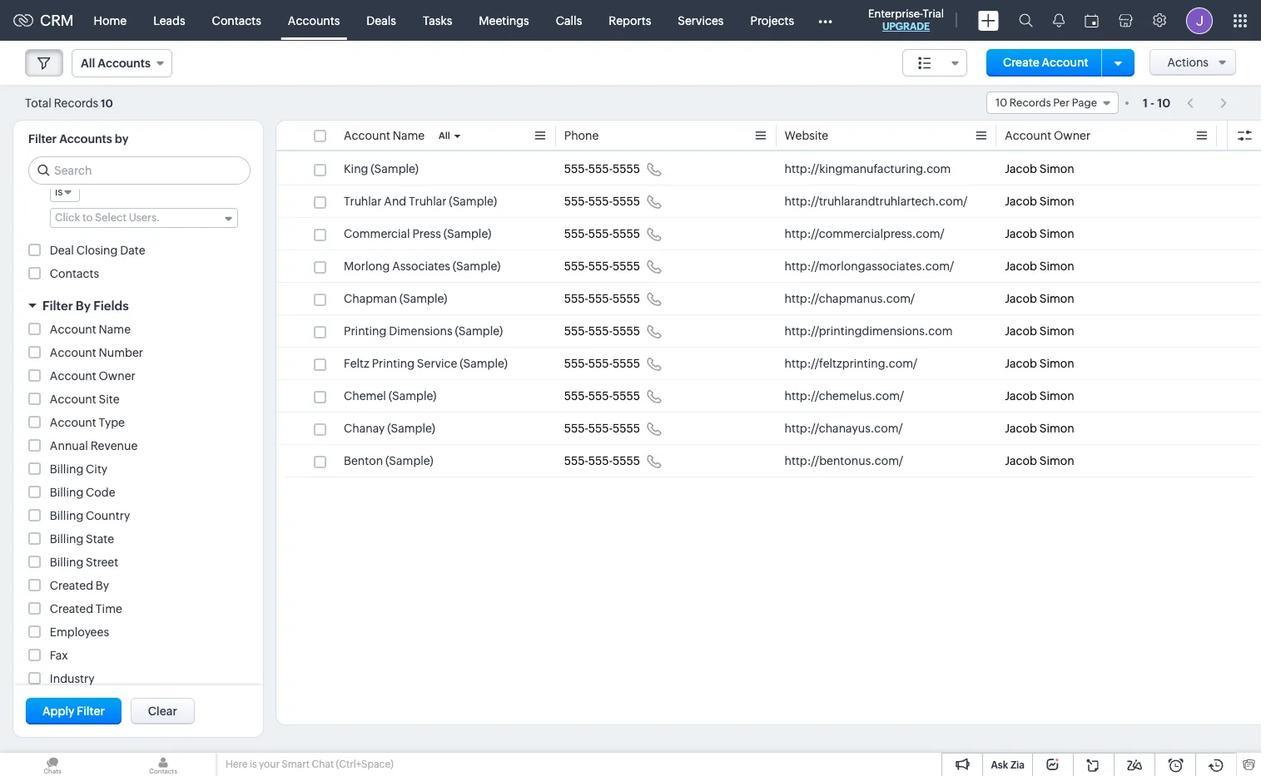 Task type: vqa. For each thing, say whether or not it's contained in the screenshot.


Task type: locate. For each thing, give the bounding box(es) containing it.
account name up the account number
[[50, 323, 131, 336]]

to
[[82, 211, 93, 224]]

account
[[1042, 56, 1089, 69], [344, 129, 390, 142], [1005, 129, 1051, 142], [50, 323, 96, 336], [50, 346, 96, 360], [50, 370, 96, 383], [50, 393, 96, 406], [50, 416, 96, 430]]

Other Modules field
[[807, 7, 843, 34]]

jacob
[[1005, 162, 1037, 176], [1005, 195, 1037, 208], [1005, 227, 1037, 241], [1005, 260, 1037, 273], [1005, 292, 1037, 305], [1005, 325, 1037, 338], [1005, 357, 1037, 370], [1005, 390, 1037, 403], [1005, 422, 1037, 435], [1005, 454, 1037, 468]]

site
[[99, 393, 119, 406]]

0 vertical spatial account name
[[344, 129, 425, 142]]

6 jacob simon from the top
[[1005, 325, 1074, 338]]

account name up king (sample) link
[[344, 129, 425, 142]]

truhlar
[[344, 195, 382, 208], [409, 195, 447, 208]]

accounts inside field
[[98, 57, 151, 70]]

meetings
[[479, 14, 529, 27]]

2 555-555-5555 from the top
[[564, 195, 640, 208]]

created down billing street
[[50, 579, 93, 593]]

2 simon from the top
[[1039, 195, 1074, 208]]

and
[[384, 195, 406, 208]]

2 created from the top
[[50, 603, 93, 616]]

king
[[344, 162, 368, 176]]

contacts
[[212, 14, 261, 27], [50, 267, 99, 281]]

home
[[94, 14, 127, 27]]

(sample) up commercial press (sample) link at the top left
[[449, 195, 497, 208]]

jacob simon for http://feltzprinting.com/
[[1005, 357, 1074, 370]]

row group
[[276, 153, 1261, 478]]

records left per
[[1009, 97, 1051, 109]]

5 jacob simon from the top
[[1005, 292, 1074, 305]]

0 horizontal spatial all
[[81, 57, 95, 70]]

1 555-555-5555 from the top
[[564, 162, 640, 176]]

filter for filter accounts by
[[28, 132, 57, 146]]

filter right apply
[[77, 705, 105, 718]]

5555 for http://chanayus.com/
[[613, 422, 640, 435]]

(sample) up "service"
[[455, 325, 503, 338]]

account up annual
[[50, 416, 96, 430]]

(sample) right associates
[[453, 260, 501, 273]]

billing down billing city on the left bottom of page
[[50, 486, 83, 499]]

(sample) inside commercial press (sample) link
[[443, 227, 491, 241]]

8 555-555-5555 from the top
[[564, 390, 640, 403]]

3 jacob from the top
[[1005, 227, 1037, 241]]

0 vertical spatial accounts
[[288, 14, 340, 27]]

0 horizontal spatial records
[[54, 96, 98, 109]]

5 5555 from the top
[[613, 292, 640, 305]]

country
[[86, 509, 130, 523]]

is up the click
[[55, 186, 63, 198]]

6 5555 from the top
[[613, 325, 640, 338]]

6 jacob from the top
[[1005, 325, 1037, 338]]

3 billing from the top
[[50, 509, 83, 523]]

7 555-555-5555 from the top
[[564, 357, 640, 370]]

create account
[[1003, 56, 1089, 69]]

1 horizontal spatial by
[[96, 579, 109, 593]]

feltz printing service (sample)
[[344, 357, 508, 370]]

9 jacob simon from the top
[[1005, 422, 1074, 435]]

2 5555 from the top
[[613, 195, 640, 208]]

7 5555 from the top
[[613, 357, 640, 370]]

5555 for http://morlongassociates.com/
[[613, 260, 640, 273]]

jacob simon for http://bentonus.com/
[[1005, 454, 1074, 468]]

calls link
[[542, 0, 595, 40]]

account owner down the account number
[[50, 370, 136, 383]]

4 simon from the top
[[1039, 260, 1074, 273]]

account site
[[50, 393, 119, 406]]

555-555-5555
[[564, 162, 640, 176], [564, 195, 640, 208], [564, 227, 640, 241], [564, 260, 640, 273], [564, 292, 640, 305], [564, 325, 640, 338], [564, 357, 640, 370], [564, 390, 640, 403], [564, 422, 640, 435], [564, 454, 640, 468]]

10 inside field
[[995, 97, 1007, 109]]

deals link
[[353, 0, 409, 40]]

created
[[50, 579, 93, 593], [50, 603, 93, 616]]

(sample) inside chapman (sample) link
[[399, 292, 447, 305]]

10 jacob from the top
[[1005, 454, 1037, 468]]

jacob simon for http://printingdimensions.com
[[1005, 325, 1074, 338]]

owner down per
[[1054, 129, 1091, 142]]

commercial press (sample)
[[344, 227, 491, 241]]

account number
[[50, 346, 143, 360]]

create menu image
[[978, 10, 999, 30]]

0 vertical spatial all
[[81, 57, 95, 70]]

4 5555 from the top
[[613, 260, 640, 273]]

total
[[25, 96, 51, 109]]

(sample) down feltz printing service (sample) link
[[388, 390, 437, 403]]

0 vertical spatial created
[[50, 579, 93, 593]]

account name for account number
[[50, 323, 131, 336]]

0 vertical spatial by
[[76, 299, 91, 313]]

billing up billing street
[[50, 533, 83, 546]]

7 simon from the top
[[1039, 357, 1074, 370]]

by down street at the left bottom of page
[[96, 579, 109, 593]]

7 jacob simon from the top
[[1005, 357, 1074, 370]]

billing up billing state
[[50, 509, 83, 523]]

account up account type
[[50, 393, 96, 406]]

1 5555 from the top
[[613, 162, 640, 176]]

9 simon from the top
[[1039, 422, 1074, 435]]

(sample) right "service"
[[460, 357, 508, 370]]

1 vertical spatial accounts
[[98, 57, 151, 70]]

6 555-555-5555 from the top
[[564, 325, 640, 338]]

(sample) up and
[[371, 162, 419, 176]]

0 horizontal spatial 10
[[101, 97, 113, 109]]

(sample) down the chemel (sample)
[[387, 422, 435, 435]]

0 horizontal spatial is
[[55, 186, 63, 198]]

3 5555 from the top
[[613, 227, 640, 241]]

1 billing from the top
[[50, 463, 83, 476]]

1 vertical spatial account name
[[50, 323, 131, 336]]

5 jacob from the top
[[1005, 292, 1037, 305]]

(sample) up printing dimensions (sample)
[[399, 292, 447, 305]]

chapman
[[344, 292, 397, 305]]

leads link
[[140, 0, 199, 40]]

created for created by
[[50, 579, 93, 593]]

7 jacob from the top
[[1005, 357, 1037, 370]]

all
[[81, 57, 95, 70], [439, 131, 450, 141]]

10 5555 from the top
[[613, 454, 640, 468]]

9 jacob from the top
[[1005, 422, 1037, 435]]

0 vertical spatial filter
[[28, 132, 57, 146]]

name
[[393, 129, 425, 142], [99, 323, 131, 336]]

5555 for http://chemelus.com/
[[613, 390, 640, 403]]

http://commercialpress.com/
[[785, 227, 945, 241]]

10
[[1157, 96, 1170, 109], [995, 97, 1007, 109], [101, 97, 113, 109]]

10 right -
[[1157, 96, 1170, 109]]

jacob for http://chemelus.com/
[[1005, 390, 1037, 403]]

jacob simon for http://chapmanus.com/
[[1005, 292, 1074, 305]]

1 vertical spatial all
[[439, 131, 450, 141]]

navigation
[[1179, 91, 1236, 115]]

10 down create on the right top of the page
[[995, 97, 1007, 109]]

king (sample) link
[[344, 161, 419, 177]]

by for filter
[[76, 299, 91, 313]]

deal closing date
[[50, 244, 145, 257]]

8 jacob from the top
[[1005, 390, 1037, 403]]

0 horizontal spatial account name
[[50, 323, 131, 336]]

0 horizontal spatial name
[[99, 323, 131, 336]]

1 vertical spatial name
[[99, 323, 131, 336]]

1 vertical spatial is
[[250, 759, 257, 771]]

reports link
[[595, 0, 664, 40]]

jacob for http://chanayus.com/
[[1005, 422, 1037, 435]]

records up "filter accounts by"
[[54, 96, 98, 109]]

555-555-5555 for chemel (sample)
[[564, 390, 640, 403]]

1 horizontal spatial 10
[[995, 97, 1007, 109]]

(sample) inside benton (sample) link
[[385, 454, 433, 468]]

5555 for http://commercialpress.com/
[[613, 227, 640, 241]]

is
[[55, 186, 63, 198], [250, 759, 257, 771]]

name for all
[[393, 129, 425, 142]]

10 down all accounts
[[101, 97, 113, 109]]

5 simon from the top
[[1039, 292, 1074, 305]]

fax
[[50, 649, 68, 663]]

http://chanayus.com/
[[785, 422, 903, 435]]

8 jacob simon from the top
[[1005, 390, 1074, 403]]

3 simon from the top
[[1039, 227, 1074, 241]]

filter down total
[[28, 132, 57, 146]]

per
[[1053, 97, 1070, 109]]

4 jacob from the top
[[1005, 260, 1037, 273]]

None field
[[902, 49, 967, 77]]

http://chemelus.com/
[[785, 390, 904, 403]]

1 jacob from the top
[[1005, 162, 1037, 176]]

owner down number
[[99, 370, 136, 383]]

billing for billing street
[[50, 556, 83, 569]]

chanay
[[344, 422, 385, 435]]

chemel
[[344, 390, 386, 403]]

closing
[[76, 244, 118, 257]]

3 555-555-5555 from the top
[[564, 227, 640, 241]]

commercial
[[344, 227, 410, 241]]

5555 for http://bentonus.com/
[[613, 454, 640, 468]]

4 billing from the top
[[50, 533, 83, 546]]

all up total records 10
[[81, 57, 95, 70]]

records inside field
[[1009, 97, 1051, 109]]

4 555-555-5555 from the top
[[564, 260, 640, 273]]

2 vertical spatial filter
[[77, 705, 105, 718]]

10 555-555-5555 from the top
[[564, 454, 640, 468]]

1 vertical spatial account owner
[[50, 370, 136, 383]]

search image
[[1019, 13, 1033, 27]]

8 simon from the top
[[1039, 390, 1074, 403]]

0 horizontal spatial account owner
[[50, 370, 136, 383]]

simon for http://commercialpress.com/
[[1039, 227, 1074, 241]]

10 Records Per Page field
[[986, 92, 1119, 114]]

all inside field
[[81, 57, 95, 70]]

billing
[[50, 463, 83, 476], [50, 486, 83, 499], [50, 509, 83, 523], [50, 533, 83, 546], [50, 556, 83, 569]]

account up per
[[1042, 56, 1089, 69]]

1 created from the top
[[50, 579, 93, 593]]

8 5555 from the top
[[613, 390, 640, 403]]

5 billing from the top
[[50, 556, 83, 569]]

(sample) right press
[[443, 227, 491, 241]]

is left your
[[250, 759, 257, 771]]

0 horizontal spatial by
[[76, 299, 91, 313]]

account inside button
[[1042, 56, 1089, 69]]

Search text field
[[29, 157, 250, 184]]

associates
[[392, 260, 450, 273]]

apply filter button
[[26, 698, 121, 725]]

http://commercialpress.com/ link
[[785, 226, 945, 242]]

billing for billing city
[[50, 463, 83, 476]]

(sample) down chanay (sample)
[[385, 454, 433, 468]]

filter for filter by fields
[[42, 299, 73, 313]]

accounts
[[288, 14, 340, 27], [98, 57, 151, 70], [59, 132, 112, 146]]

3 jacob simon from the top
[[1005, 227, 1074, 241]]

by inside dropdown button
[[76, 299, 91, 313]]

filter left fields
[[42, 299, 73, 313]]

5555 for http://truhlarandtruhlartech.com/
[[613, 195, 640, 208]]

billing for billing country
[[50, 509, 83, 523]]

0 vertical spatial name
[[393, 129, 425, 142]]

printing up chemel (sample) link at the left
[[372, 357, 415, 370]]

1 horizontal spatial records
[[1009, 97, 1051, 109]]

0 vertical spatial is
[[55, 186, 63, 198]]

5555 for http://chapmanus.com/
[[613, 292, 640, 305]]

owner
[[1054, 129, 1091, 142], [99, 370, 136, 383]]

phone
[[564, 129, 599, 142]]

(sample) inside morlong associates (sample) link
[[453, 260, 501, 273]]

account owner down 10 records per page
[[1005, 129, 1091, 142]]

6 simon from the top
[[1039, 325, 1074, 338]]

2 horizontal spatial 10
[[1157, 96, 1170, 109]]

1 vertical spatial by
[[96, 579, 109, 593]]

chemel (sample) link
[[344, 388, 437, 405]]

http://chapmanus.com/ link
[[785, 291, 915, 307]]

1 vertical spatial created
[[50, 603, 93, 616]]

1 vertical spatial filter
[[42, 299, 73, 313]]

jacob simon for http://chanayus.com/
[[1005, 422, 1074, 435]]

created for created time
[[50, 603, 93, 616]]

0 horizontal spatial truhlar
[[344, 195, 382, 208]]

by left fields
[[76, 299, 91, 313]]

555-
[[564, 162, 588, 176], [588, 162, 613, 176], [564, 195, 588, 208], [588, 195, 613, 208], [564, 227, 588, 241], [588, 227, 613, 241], [564, 260, 588, 273], [588, 260, 613, 273], [564, 292, 588, 305], [588, 292, 613, 305], [564, 325, 588, 338], [588, 325, 613, 338], [564, 357, 588, 370], [588, 357, 613, 370], [564, 390, 588, 403], [588, 390, 613, 403], [564, 422, 588, 435], [588, 422, 613, 435], [564, 454, 588, 468], [588, 454, 613, 468]]

2 jacob from the top
[[1005, 195, 1037, 208]]

accounts for all accounts
[[98, 57, 151, 70]]

2 billing from the top
[[50, 486, 83, 499]]

(sample) inside chemel (sample) link
[[388, 390, 437, 403]]

1 jacob simon from the top
[[1005, 162, 1074, 176]]

chats image
[[0, 753, 105, 777]]

10 simon from the top
[[1039, 454, 1074, 468]]

accounts link
[[275, 0, 353, 40]]

all up truhlar and truhlar (sample) link
[[439, 131, 450, 141]]

accounts left deals link
[[288, 14, 340, 27]]

9 5555 from the top
[[613, 422, 640, 435]]

billing up created by
[[50, 556, 83, 569]]

name down fields
[[99, 323, 131, 336]]

truhlar up press
[[409, 195, 447, 208]]

1 horizontal spatial truhlar
[[409, 195, 447, 208]]

accounts left by
[[59, 132, 112, 146]]

2 vertical spatial accounts
[[59, 132, 112, 146]]

2 jacob simon from the top
[[1005, 195, 1074, 208]]

name up king (sample) link
[[393, 129, 425, 142]]

-
[[1150, 96, 1155, 109]]

1 horizontal spatial account owner
[[1005, 129, 1091, 142]]

http://feltzprinting.com/
[[785, 357, 917, 370]]

0 horizontal spatial contacts
[[50, 267, 99, 281]]

1 horizontal spatial name
[[393, 129, 425, 142]]

(sample) inside feltz printing service (sample) link
[[460, 357, 508, 370]]

1 horizontal spatial all
[[439, 131, 450, 141]]

accounts for filter accounts by
[[59, 132, 112, 146]]

accounts down the home link
[[98, 57, 151, 70]]

billing down annual
[[50, 463, 83, 476]]

1 simon from the top
[[1039, 162, 1074, 176]]

signals element
[[1043, 0, 1075, 41]]

10 jacob simon from the top
[[1005, 454, 1074, 468]]

4 jacob simon from the top
[[1005, 260, 1074, 273]]

0 horizontal spatial owner
[[99, 370, 136, 383]]

filter
[[28, 132, 57, 146], [42, 299, 73, 313], [77, 705, 105, 718]]

0 vertical spatial contacts
[[212, 14, 261, 27]]

is field
[[50, 182, 80, 202]]

http://morlongassociates.com/ link
[[785, 258, 954, 275]]

simon for http://chemelus.com/
[[1039, 390, 1074, 403]]

1 horizontal spatial owner
[[1054, 129, 1091, 142]]

name for account number
[[99, 323, 131, 336]]

apply filter
[[42, 705, 105, 718]]

printing down chapman
[[344, 325, 387, 338]]

http://morlongassociates.com/
[[785, 260, 954, 273]]

http://printingdimensions.com link
[[785, 323, 953, 340]]

9 555-555-5555 from the top
[[564, 422, 640, 435]]

contacts down deal
[[50, 267, 99, 281]]

simon for http://bentonus.com/
[[1039, 454, 1074, 468]]

5555
[[613, 162, 640, 176], [613, 195, 640, 208], [613, 227, 640, 241], [613, 260, 640, 273], [613, 292, 640, 305], [613, 325, 640, 338], [613, 357, 640, 370], [613, 390, 640, 403], [613, 422, 640, 435], [613, 454, 640, 468]]

records for total
[[54, 96, 98, 109]]

http://kingmanufacturing.com
[[785, 162, 951, 176]]

contacts right leads link
[[212, 14, 261, 27]]

truhlar left and
[[344, 195, 382, 208]]

trial
[[923, 7, 944, 20]]

555-555-5555 for feltz printing service (sample)
[[564, 357, 640, 370]]

1 horizontal spatial account name
[[344, 129, 425, 142]]

0 vertical spatial account owner
[[1005, 129, 1091, 142]]

created up employees
[[50, 603, 93, 616]]

benton
[[344, 454, 383, 468]]

10 inside total records 10
[[101, 97, 113, 109]]

5 555-555-5555 from the top
[[564, 292, 640, 305]]

billing code
[[50, 486, 115, 499]]

filter inside dropdown button
[[42, 299, 73, 313]]

users.
[[129, 211, 160, 224]]



Task type: describe. For each thing, give the bounding box(es) containing it.
revenue
[[90, 440, 138, 453]]

jacob for http://truhlarandtruhlartech.com/
[[1005, 195, 1037, 208]]

jacob simon for http://chemelus.com/
[[1005, 390, 1074, 403]]

(sample) inside king (sample) link
[[371, 162, 419, 176]]

by
[[115, 132, 129, 146]]

upgrade
[[882, 21, 930, 32]]

account down filter by fields
[[50, 323, 96, 336]]

crm link
[[13, 12, 74, 29]]

5555 for http://printingdimensions.com
[[613, 325, 640, 338]]

jacob for http://bentonus.com/
[[1005, 454, 1037, 468]]

create menu element
[[968, 0, 1009, 40]]

billing city
[[50, 463, 107, 476]]

5555 for http://kingmanufacturing.com
[[613, 162, 640, 176]]

annual
[[50, 440, 88, 453]]

chat
[[312, 759, 334, 771]]

all for all
[[439, 131, 450, 141]]

tasks link
[[409, 0, 466, 40]]

jacob for http://printingdimensions.com
[[1005, 325, 1037, 338]]

date
[[120, 244, 145, 257]]

simon for http://morlongassociates.com/
[[1039, 260, 1074, 273]]

2 truhlar from the left
[[409, 195, 447, 208]]

calendar image
[[1085, 14, 1099, 27]]

(ctrl+space)
[[336, 759, 394, 771]]

555-555-5555 for benton (sample)
[[564, 454, 640, 468]]

1 vertical spatial owner
[[99, 370, 136, 383]]

truhlar and truhlar (sample) link
[[344, 193, 497, 210]]

555-555-5555 for commercial press (sample)
[[564, 227, 640, 241]]

555-555-5555 for king (sample)
[[564, 162, 640, 176]]

clear
[[148, 705, 177, 718]]

simon for http://kingmanufacturing.com
[[1039, 162, 1074, 176]]

http://feltzprinting.com/ link
[[785, 355, 917, 372]]

services
[[678, 14, 724, 27]]

5555 for http://feltzprinting.com/
[[613, 357, 640, 370]]

number
[[99, 346, 143, 360]]

services link
[[664, 0, 737, 40]]

row group containing king (sample)
[[276, 153, 1261, 478]]

profile element
[[1176, 0, 1223, 40]]

enterprise-
[[868, 7, 923, 20]]

(sample) inside truhlar and truhlar (sample) link
[[449, 195, 497, 208]]

feltz
[[344, 357, 369, 370]]

simon for http://chanayus.com/
[[1039, 422, 1074, 435]]

morlong associates (sample) link
[[344, 258, 501, 275]]

click to select users.
[[55, 211, 160, 224]]

http://printingdimensions.com
[[785, 325, 953, 338]]

industry
[[50, 673, 95, 686]]

meetings link
[[466, 0, 542, 40]]

create
[[1003, 56, 1039, 69]]

jacob for http://kingmanufacturing.com
[[1005, 162, 1037, 176]]

jacob for http://morlongassociates.com/
[[1005, 260, 1037, 273]]

chapman (sample) link
[[344, 291, 447, 307]]

1 - 10
[[1143, 96, 1170, 109]]

printing dimensions (sample) link
[[344, 323, 503, 340]]

simon for http://chapmanus.com/
[[1039, 292, 1074, 305]]

click
[[55, 211, 80, 224]]

555-555-5555 for chanay (sample)
[[564, 422, 640, 435]]

ask
[[991, 760, 1008, 772]]

simon for http://printingdimensions.com
[[1039, 325, 1074, 338]]

billing for billing code
[[50, 486, 83, 499]]

1 vertical spatial printing
[[372, 357, 415, 370]]

555-555-5555 for printing dimensions (sample)
[[564, 325, 640, 338]]

ask zia
[[991, 760, 1025, 772]]

http://bentonus.com/
[[785, 454, 903, 468]]

(sample) inside 'chanay (sample)' link
[[387, 422, 435, 435]]

http://kingmanufacturing.com link
[[785, 161, 951, 177]]

account up king
[[344, 129, 390, 142]]

search element
[[1009, 0, 1043, 41]]

service
[[417, 357, 457, 370]]

tasks
[[423, 14, 452, 27]]

here is your smart chat (ctrl+space)
[[226, 759, 394, 771]]

1 horizontal spatial is
[[250, 759, 257, 771]]

type
[[99, 416, 125, 430]]

555-555-5555 for chapman (sample)
[[564, 292, 640, 305]]

(sample) inside the printing dimensions (sample) link
[[455, 325, 503, 338]]

printing dimensions (sample)
[[344, 325, 503, 338]]

http://bentonus.com/ link
[[785, 453, 903, 469]]

benton (sample) link
[[344, 453, 433, 469]]

crm
[[40, 12, 74, 29]]

is inside field
[[55, 186, 63, 198]]

calls
[[556, 14, 582, 27]]

employees
[[50, 626, 109, 639]]

Click to Select Users. field
[[50, 208, 238, 228]]

reports
[[609, 14, 651, 27]]

1 horizontal spatial contacts
[[212, 14, 261, 27]]

smart
[[282, 759, 310, 771]]

city
[[86, 463, 107, 476]]

filter by fields
[[42, 299, 129, 313]]

jacob simon for http://kingmanufacturing.com
[[1005, 162, 1074, 176]]

annual revenue
[[50, 440, 138, 453]]

total records 10
[[25, 96, 113, 109]]

jacob for http://commercialpress.com/
[[1005, 227, 1037, 241]]

commercial press (sample) link
[[344, 226, 491, 242]]

jacob for http://chapmanus.com/
[[1005, 292, 1037, 305]]

code
[[86, 486, 115, 499]]

555-555-5555 for truhlar and truhlar (sample)
[[564, 195, 640, 208]]

simon for http://feltzprinting.com/
[[1039, 357, 1074, 370]]

simon for http://truhlarandtruhlartech.com/
[[1039, 195, 1074, 208]]

account down 10 records per page
[[1005, 129, 1051, 142]]

billing state
[[50, 533, 114, 546]]

size image
[[918, 56, 931, 71]]

deal
[[50, 244, 74, 257]]

http://chapmanus.com/
[[785, 292, 915, 305]]

street
[[86, 556, 118, 569]]

contacts image
[[111, 753, 216, 777]]

records for 10
[[1009, 97, 1051, 109]]

by for created
[[96, 579, 109, 593]]

chemel (sample)
[[344, 390, 437, 403]]

http://chanayus.com/ link
[[785, 420, 903, 437]]

filter accounts by
[[28, 132, 129, 146]]

jacob simon for http://morlongassociates.com/
[[1005, 260, 1074, 273]]

create account button
[[986, 49, 1105, 77]]

state
[[86, 533, 114, 546]]

billing street
[[50, 556, 118, 569]]

jacob for http://feltzprinting.com/
[[1005, 357, 1037, 370]]

1 truhlar from the left
[[344, 195, 382, 208]]

signals image
[[1053, 13, 1065, 27]]

morlong
[[344, 260, 390, 273]]

0 vertical spatial owner
[[1054, 129, 1091, 142]]

account name for all
[[344, 129, 425, 142]]

actions
[[1167, 56, 1209, 69]]

website
[[785, 129, 828, 142]]

billing country
[[50, 509, 130, 523]]

10 for 1 - 10
[[1157, 96, 1170, 109]]

filter inside button
[[77, 705, 105, 718]]

deals
[[367, 14, 396, 27]]

king (sample)
[[344, 162, 419, 176]]

jacob simon for http://truhlarandtruhlartech.com/
[[1005, 195, 1074, 208]]

morlong associates (sample)
[[344, 260, 501, 273]]

chanay (sample) link
[[344, 420, 435, 437]]

account left number
[[50, 346, 96, 360]]

all accounts
[[81, 57, 151, 70]]

billing for billing state
[[50, 533, 83, 546]]

chapman (sample)
[[344, 292, 447, 305]]

fields
[[93, 299, 129, 313]]

dimensions
[[389, 325, 453, 338]]

benton (sample)
[[344, 454, 433, 468]]

created by
[[50, 579, 109, 593]]

555-555-5555 for morlong associates (sample)
[[564, 260, 640, 273]]

jacob simon for http://commercialpress.com/
[[1005, 227, 1074, 241]]

profile image
[[1186, 7, 1213, 34]]

1 vertical spatial contacts
[[50, 267, 99, 281]]

here
[[226, 759, 248, 771]]

select
[[95, 211, 127, 224]]

apply
[[42, 705, 75, 718]]

all for all accounts
[[81, 57, 95, 70]]

10 for total records 10
[[101, 97, 113, 109]]

account up account site
[[50, 370, 96, 383]]

http://chemelus.com/ link
[[785, 388, 904, 405]]

All Accounts field
[[72, 49, 172, 77]]

0 vertical spatial printing
[[344, 325, 387, 338]]

http://truhlarandtruhlartech.com/
[[785, 195, 968, 208]]



